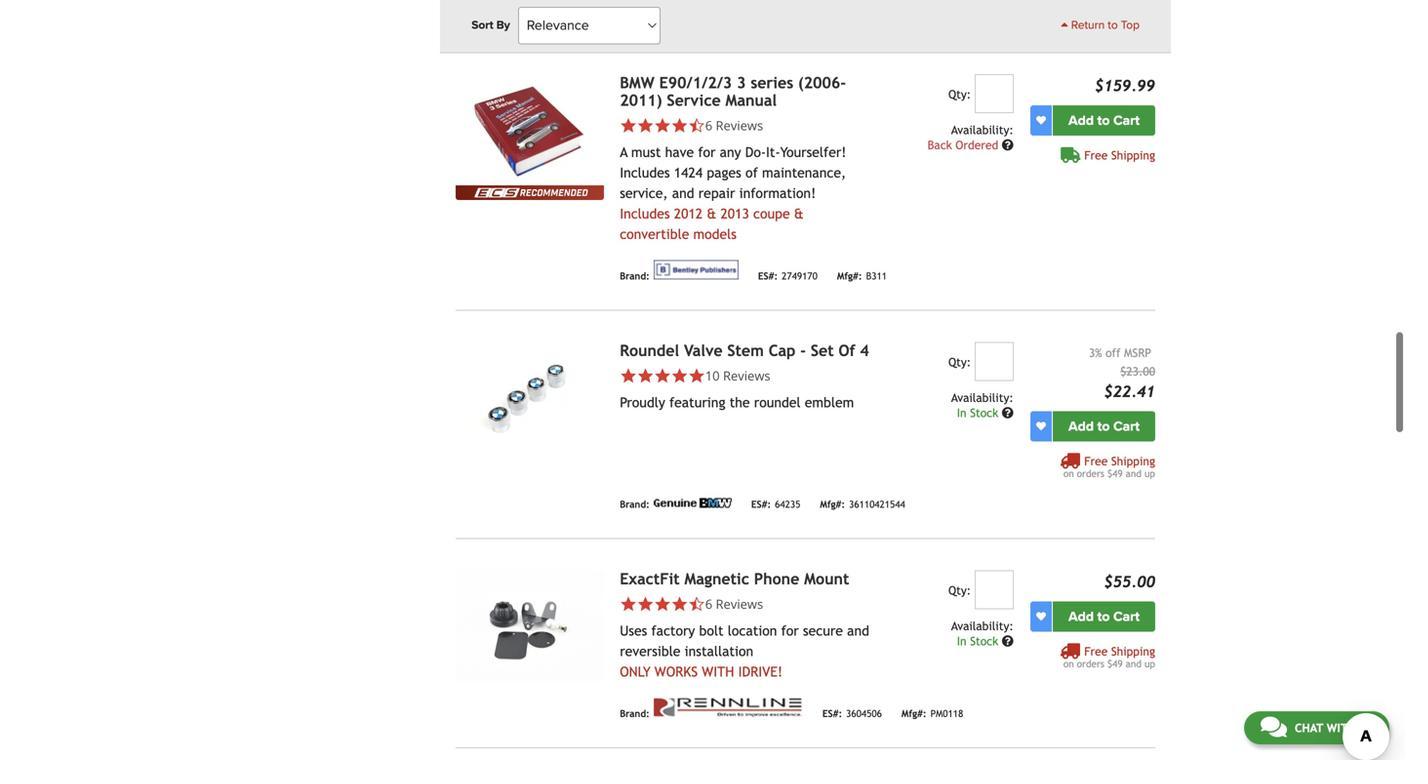 Task type: vqa. For each thing, say whether or not it's contained in the screenshot.
left my
no



Task type: describe. For each thing, give the bounding box(es) containing it.
1 & from the left
[[707, 206, 717, 221]]

reviews for phone
[[716, 595, 763, 613]]

do-
[[745, 144, 766, 160]]

us
[[1359, 721, 1373, 735]]

availability: for roundel valve stem cap - set of 4
[[951, 391, 1014, 404]]

coupe
[[754, 206, 790, 221]]

brand: for roundel
[[620, 499, 650, 510]]

e90/1/2/3
[[659, 73, 732, 92]]

$22.41
[[1104, 382, 1156, 400]]

star image up have
[[671, 117, 688, 134]]

question circle image
[[1002, 139, 1014, 151]]

chat with us
[[1295, 721, 1373, 735]]

qty: for roundel valve stem cap - set of 4
[[949, 355, 971, 369]]

brand: for bmw
[[620, 270, 650, 282]]

bmw
[[620, 73, 655, 92]]

es#: 3604506
[[823, 708, 882, 719]]

shipping for roundel valve stem cap - set of 4
[[1112, 454, 1156, 468]]

in stock for exactfit magnetic phone mount
[[957, 634, 1002, 648]]

bolt
[[699, 623, 724, 639]]

mfg#: b311
[[837, 270, 887, 282]]

reviews for stem
[[723, 367, 771, 384]]

by
[[497, 18, 510, 32]]

star image up uses
[[620, 596, 637, 613]]

bmw e90/1/2/3 3 series (2006- 2011) service manual link
[[620, 73, 846, 109]]

2749170
[[782, 270, 818, 282]]

to for roundel valve stem cap - set of 4
[[1098, 418, 1110, 435]]

availability: for bmw e90/1/2/3 3 series (2006- 2011) service manual
[[951, 123, 1014, 136]]

bmw e90/1/2/3 3 series (2006- 2011) service manual
[[620, 73, 846, 109]]

mfg#: for 4
[[820, 499, 845, 510]]

the
[[730, 395, 750, 410]]

stock for roundel valve stem cap - set of 4
[[970, 406, 999, 419]]

(2006-
[[798, 73, 846, 92]]

$49 for roundel valve stem cap - set of 4
[[1108, 468, 1123, 479]]

with
[[1327, 721, 1356, 735]]

star image up must
[[654, 117, 671, 134]]

up for roundel valve stem cap - set of 4
[[1145, 468, 1156, 479]]

off
[[1106, 346, 1121, 359]]

featuring
[[670, 395, 726, 410]]

add to wish list image for $55.00
[[1037, 612, 1046, 621]]

repair
[[699, 185, 735, 201]]

2 add to cart button from the top
[[1053, 411, 1156, 441]]

brand: for exactfit
[[620, 708, 650, 719]]

10
[[705, 367, 720, 384]]

chat with us link
[[1244, 712, 1390, 745]]

1424
[[674, 165, 703, 180]]

add for $159.99
[[1069, 112, 1094, 129]]

3604506
[[846, 708, 882, 719]]

roundel
[[754, 395, 801, 410]]

cap
[[769, 341, 796, 359]]

2 add from the top
[[1069, 418, 1094, 435]]

back
[[928, 138, 952, 152]]

roundel
[[620, 341, 679, 359]]

of
[[839, 341, 856, 359]]

information!
[[739, 185, 816, 201]]

qty: for bmw e90/1/2/3 3 series (2006- 2011) service manual
[[949, 87, 971, 101]]

reversible
[[620, 643, 681, 659]]

caret up image
[[1061, 19, 1068, 30]]

and inside 'uses factory bolt location for secure and reversible installation only works with idrive!'
[[847, 623, 870, 639]]

star image inside 10 reviews link
[[688, 367, 705, 384]]

star image down exactfit on the bottom left of page
[[637, 596, 654, 613]]

phone
[[754, 570, 800, 588]]

2 & from the left
[[794, 206, 804, 221]]

service
[[667, 91, 721, 109]]

orders for exactfit magnetic phone mount
[[1077, 658, 1105, 669]]

1 shipping from the top
[[1112, 148, 1156, 162]]

2011)
[[620, 91, 662, 109]]

and inside a must have for any do-it-yourselfer! includes 1424 pages of maintenance, service, and repair information! includes 2012 & 2013 coupe & convertible models
[[672, 185, 694, 201]]

es#: 64235
[[751, 499, 801, 510]]

and down the $22.41
[[1126, 468, 1142, 479]]

return
[[1071, 18, 1105, 32]]

uses factory bolt location for secure and reversible installation only works with idrive!
[[620, 623, 870, 680]]

a must have for any do-it-yourselfer! includes 1424 pages of maintenance, service, and repair information! includes 2012 & 2013 coupe & convertible models
[[620, 144, 847, 242]]

b311
[[866, 270, 887, 282]]

roundel valve stem cap - set of 4 link
[[620, 341, 869, 359]]

to for bmw e90/1/2/3 3 series (2006- 2011) service manual
[[1098, 112, 1110, 129]]

free for roundel valve stem cap - set of 4
[[1085, 454, 1108, 468]]

return to top
[[1068, 18, 1140, 32]]

in for exactfit magnetic phone mount
[[957, 634, 967, 648]]

free shipping on orders $49 and up for exactfit magnetic phone mount
[[1064, 644, 1156, 669]]

64235
[[775, 499, 801, 510]]

free shipping
[[1085, 148, 1156, 162]]

exactfit
[[620, 570, 680, 588]]

es#64235 - 36110421544 - roundel valve stem cap - set of 4 - proudly featuring the roundel emblem - genuine bmw - bmw image
[[456, 342, 604, 453]]

manual
[[726, 91, 777, 109]]

2 add to cart from the top
[[1069, 418, 1140, 435]]

1 rennline - corporate logo image from the top
[[654, 0, 803, 11]]

2 vertical spatial es#:
[[823, 708, 842, 719]]

1 brand: from the top
[[620, 2, 650, 14]]

have
[[665, 144, 694, 160]]

2 cart from the top
[[1114, 418, 1140, 435]]

10 reviews
[[705, 367, 771, 384]]

6 for magnetic
[[705, 595, 713, 613]]

proudly
[[620, 395, 665, 410]]

series
[[751, 73, 794, 92]]

$23.00
[[1121, 364, 1156, 378]]

shipping for exactfit magnetic phone mount
[[1112, 644, 1156, 658]]

mfg#: 36110421544
[[820, 499, 906, 510]]

factory
[[651, 623, 695, 639]]

es#: for of
[[751, 499, 771, 510]]

2 vertical spatial mfg#:
[[902, 708, 927, 719]]

comments image
[[1261, 715, 1287, 739]]

2012
[[674, 206, 703, 221]]

roundel valve stem cap - set of 4
[[620, 341, 869, 359]]

magnetic
[[685, 570, 749, 588]]

on for exactfit magnetic phone mount
[[1064, 658, 1074, 669]]

maintenance,
[[762, 165, 846, 180]]

add to cart for $159.99
[[1069, 112, 1140, 129]]

mount
[[804, 570, 849, 588]]

$55.00
[[1104, 573, 1156, 591]]

for inside 'uses factory bolt location for secure and reversible installation only works with idrive!'
[[781, 623, 799, 639]]

3
[[737, 73, 746, 92]]



Task type: locate. For each thing, give the bounding box(es) containing it.
1 vertical spatial add to cart button
[[1053, 411, 1156, 441]]

mfg#: left 'pm0118'
[[902, 708, 927, 719]]

0 vertical spatial stock
[[970, 406, 999, 419]]

1 includes from the top
[[620, 165, 670, 180]]

shipping down $55.00 at the right bottom
[[1112, 644, 1156, 658]]

10 reviews link
[[620, 367, 872, 384], [705, 367, 771, 384]]

add to cart
[[1069, 112, 1140, 129], [1069, 418, 1140, 435], [1069, 608, 1140, 625]]

add to cart button down the $22.41
[[1053, 411, 1156, 441]]

$49 down $55.00 at the right bottom
[[1108, 658, 1123, 669]]

emblem
[[805, 395, 854, 410]]

exactfit magnetic phone mount
[[620, 570, 849, 588]]

question circle image for roundel valve stem cap - set of 4
[[1002, 407, 1014, 418]]

mfg#: left b311
[[837, 270, 862, 282]]

1 in from the top
[[957, 406, 967, 419]]

pages
[[707, 165, 742, 180]]

to down $55.00 at the right bottom
[[1098, 608, 1110, 625]]

1 vertical spatial in stock
[[957, 634, 1002, 648]]

up
[[1145, 468, 1156, 479], [1145, 658, 1156, 669]]

add to wish list image
[[1037, 421, 1046, 431]]

yourselfer!
[[780, 144, 847, 160]]

$49 for exactfit magnetic phone mount
[[1108, 658, 1123, 669]]

4
[[860, 341, 869, 359]]

for left the secure on the right
[[781, 623, 799, 639]]

$159.99
[[1095, 76, 1156, 94]]

it-
[[766, 144, 780, 160]]

0 vertical spatial in stock
[[957, 406, 1002, 419]]

of
[[746, 165, 758, 180]]

mfg#: left 36110421544
[[820, 499, 845, 510]]

3%
[[1089, 346, 1102, 359]]

2 vertical spatial add to cart button
[[1053, 601, 1156, 632]]

1 vertical spatial on
[[1064, 658, 1074, 669]]

2 6 from the top
[[705, 595, 713, 613]]

0 vertical spatial for
[[698, 144, 716, 160]]

idrive!
[[739, 664, 783, 680]]

$49
[[1108, 468, 1123, 479], [1108, 658, 1123, 669]]

proudly featuring the roundel emblem
[[620, 395, 854, 410]]

1 availability: from the top
[[951, 123, 1014, 136]]

0 vertical spatial half star image
[[688, 117, 705, 134]]

service,
[[620, 185, 668, 201]]

0 vertical spatial cart
[[1114, 112, 1140, 129]]

1 vertical spatial includes
[[620, 206, 670, 221]]

availability: for exactfit magnetic phone mount
[[951, 619, 1014, 633]]

2 up from the top
[[1145, 658, 1156, 669]]

es#3604506 - pm0118 - exactfit magnetic phone mount - uses factory bolt location for secure and reversible installation - rennline - bmw image
[[456, 570, 604, 682]]

reviews down exactfit magnetic phone mount
[[716, 595, 763, 613]]

valve
[[684, 341, 723, 359]]

3 add to cart button from the top
[[1053, 601, 1156, 632]]

includes up service, in the left of the page
[[620, 165, 670, 180]]

6 reviews link
[[620, 116, 872, 134], [705, 116, 763, 134], [620, 595, 872, 613], [705, 595, 763, 613]]

installation
[[685, 643, 754, 659]]

1 vertical spatial $49
[[1108, 658, 1123, 669]]

0 vertical spatial on
[[1064, 468, 1074, 479]]

star image
[[654, 117, 671, 134], [671, 117, 688, 134], [688, 367, 705, 384], [620, 596, 637, 613], [637, 596, 654, 613], [671, 596, 688, 613]]

2 vertical spatial free
[[1085, 644, 1108, 658]]

free down $55.00 at the right bottom
[[1085, 644, 1108, 658]]

0 vertical spatial qty:
[[949, 87, 971, 101]]

and right the secure on the right
[[847, 623, 870, 639]]

2 qty: from the top
[[949, 355, 971, 369]]

2 free shipping on orders $49 and up from the top
[[1064, 644, 1156, 669]]

sort by
[[472, 18, 510, 32]]

36110421544
[[849, 499, 906, 510]]

cart
[[1114, 112, 1140, 129], [1114, 418, 1140, 435], [1114, 608, 1140, 625]]

back ordered
[[928, 138, 1002, 152]]

2 add to wish list image from the top
[[1037, 612, 1046, 621]]

0 vertical spatial rennline - corporate logo image
[[654, 0, 803, 11]]

set
[[811, 341, 834, 359]]

with
[[702, 664, 734, 680]]

availability:
[[951, 123, 1014, 136], [951, 391, 1014, 404], [951, 619, 1014, 633]]

1 vertical spatial stock
[[970, 634, 999, 648]]

for inside a must have for any do-it-yourselfer! includes 1424 pages of maintenance, service, and repair information! includes 2012 & 2013 coupe & convertible models
[[698, 144, 716, 160]]

free shipping on orders $49 and up for roundel valve stem cap - set of 4
[[1064, 454, 1156, 479]]

star image up the factory at the bottom left of page
[[671, 596, 688, 613]]

cart down $55.00 at the right bottom
[[1114, 608, 1140, 625]]

2 free from the top
[[1085, 454, 1108, 468]]

free down $159.99
[[1085, 148, 1108, 162]]

0 vertical spatial es#:
[[758, 270, 778, 282]]

brand: up the bmw
[[620, 2, 650, 14]]

2 6 reviews from the top
[[705, 595, 763, 613]]

cart for $55.00
[[1114, 608, 1140, 625]]

1 vertical spatial shipping
[[1112, 454, 1156, 468]]

0 horizontal spatial for
[[698, 144, 716, 160]]

bentley - corporate logo image
[[654, 260, 739, 279]]

add to cart button down $55.00 at the right bottom
[[1053, 601, 1156, 632]]

1 in stock from the top
[[957, 406, 1002, 419]]

es#:
[[758, 270, 778, 282], [751, 499, 771, 510], [823, 708, 842, 719]]

2 rennline - corporate logo image from the top
[[654, 698, 803, 717]]

10 reviews link down stem
[[620, 367, 872, 384]]

0 vertical spatial mfg#:
[[837, 270, 862, 282]]

2 10 reviews link from the left
[[705, 367, 771, 384]]

reviews
[[716, 116, 763, 134], [723, 367, 771, 384], [716, 595, 763, 613]]

1 qty: from the top
[[949, 87, 971, 101]]

2 question circle image from the top
[[1002, 635, 1014, 647]]

0 vertical spatial 6 reviews
[[705, 116, 763, 134]]

up for exactfit magnetic phone mount
[[1145, 658, 1156, 669]]

6 reviews for e90/1/2/3
[[705, 116, 763, 134]]

1 vertical spatial up
[[1145, 658, 1156, 669]]

2 brand: from the top
[[620, 270, 650, 282]]

1 stock from the top
[[970, 406, 999, 419]]

half star image down service in the top of the page
[[688, 117, 705, 134]]

2 vertical spatial add to cart
[[1069, 608, 1140, 625]]

1 orders from the top
[[1077, 468, 1105, 479]]

1 10 reviews link from the left
[[620, 367, 872, 384]]

0 vertical spatial shipping
[[1112, 148, 1156, 162]]

6 reviews down exactfit magnetic phone mount
[[705, 595, 763, 613]]

2 vertical spatial add
[[1069, 608, 1094, 625]]

& up models on the top
[[707, 206, 717, 221]]

brand: down convertible
[[620, 270, 650, 282]]

0 vertical spatial availability:
[[951, 123, 1014, 136]]

3 add to cart from the top
[[1069, 608, 1140, 625]]

1 horizontal spatial for
[[781, 623, 799, 639]]

1 $49 from the top
[[1108, 468, 1123, 479]]

3 qty: from the top
[[949, 583, 971, 597]]

1 vertical spatial es#:
[[751, 499, 771, 510]]

free shipping on orders $49 and up down $55.00 at the right bottom
[[1064, 644, 1156, 669]]

and
[[672, 185, 694, 201], [1126, 468, 1142, 479], [847, 623, 870, 639], [1126, 658, 1142, 669]]

1 cart from the top
[[1114, 112, 1140, 129]]

2 orders from the top
[[1077, 658, 1105, 669]]

shipping down $159.99
[[1112, 148, 1156, 162]]

3 availability: from the top
[[951, 619, 1014, 633]]

half star image for e90/1/2/3
[[688, 117, 705, 134]]

secure
[[803, 623, 843, 639]]

1 vertical spatial add to cart
[[1069, 418, 1140, 435]]

0 vertical spatial add
[[1069, 112, 1094, 129]]

1 on from the top
[[1064, 468, 1074, 479]]

1 vertical spatial mfg#:
[[820, 499, 845, 510]]

free for exactfit magnetic phone mount
[[1085, 644, 1108, 658]]

1 vertical spatial qty:
[[949, 355, 971, 369]]

rennline - corporate logo image
[[654, 0, 803, 11], [654, 698, 803, 717]]

3 shipping from the top
[[1112, 644, 1156, 658]]

uses
[[620, 623, 647, 639]]

in stock for roundel valve stem cap - set of 4
[[957, 406, 1002, 419]]

10 reviews link down roundel valve stem cap - set of 4 link
[[705, 367, 771, 384]]

on for roundel valve stem cap - set of 4
[[1064, 468, 1074, 479]]

location
[[728, 623, 777, 639]]

2 vertical spatial cart
[[1114, 608, 1140, 625]]

cart for $159.99
[[1114, 112, 1140, 129]]

reviews for 3
[[716, 116, 763, 134]]

convertible
[[620, 226, 689, 242]]

question circle image for exactfit magnetic phone mount
[[1002, 635, 1014, 647]]

es#: left 64235
[[751, 499, 771, 510]]

2 on from the top
[[1064, 658, 1074, 669]]

1 vertical spatial question circle image
[[1002, 635, 1014, 647]]

free
[[1085, 148, 1108, 162], [1085, 454, 1108, 468], [1085, 644, 1108, 658]]

qty: for exactfit magnetic phone mount
[[949, 583, 971, 597]]

1 add to wish list image from the top
[[1037, 115, 1046, 125]]

3 brand: from the top
[[620, 499, 650, 510]]

1 vertical spatial half star image
[[688, 596, 705, 613]]

None number field
[[975, 74, 1014, 113], [975, 342, 1014, 381], [975, 570, 1014, 609], [975, 74, 1014, 113], [975, 342, 1014, 381], [975, 570, 1014, 609]]

brand: down only
[[620, 708, 650, 719]]

2 in from the top
[[957, 634, 967, 648]]

brand: left genuine bmw - corporate logo
[[620, 499, 650, 510]]

and down $55.00 at the right bottom
[[1126, 658, 1142, 669]]

6 reviews
[[705, 116, 763, 134], [705, 595, 763, 613]]

add to cart down $55.00 at the right bottom
[[1069, 608, 1140, 625]]

shipping down the $22.41
[[1112, 454, 1156, 468]]

1 vertical spatial for
[[781, 623, 799, 639]]

mfg#: pm0118
[[902, 708, 964, 719]]

only
[[620, 664, 651, 680]]

up down the $22.41
[[1145, 468, 1156, 479]]

1 vertical spatial 6
[[705, 595, 713, 613]]

es#: for service
[[758, 270, 778, 282]]

1 6 from the top
[[705, 116, 713, 134]]

1 vertical spatial add to wish list image
[[1037, 612, 1046, 621]]

0 vertical spatial question circle image
[[1002, 407, 1014, 418]]

genuine bmw - corporate logo image
[[654, 498, 732, 508]]

0 vertical spatial free shipping on orders $49 and up
[[1064, 454, 1156, 479]]

1 vertical spatial in
[[957, 634, 967, 648]]

orders down $55.00 at the right bottom
[[1077, 658, 1105, 669]]

sort
[[472, 18, 494, 32]]

to up the free shipping
[[1098, 112, 1110, 129]]

&
[[707, 206, 717, 221], [794, 206, 804, 221]]

0 horizontal spatial &
[[707, 206, 717, 221]]

any
[[720, 144, 741, 160]]

1 vertical spatial free shipping on orders $49 and up
[[1064, 644, 1156, 669]]

0 vertical spatial add to wish list image
[[1037, 115, 1046, 125]]

add to wish list image for $159.99
[[1037, 115, 1046, 125]]

3 add from the top
[[1069, 608, 1094, 625]]

models
[[694, 226, 737, 242]]

half star image up bolt
[[688, 596, 705, 613]]

free down the $22.41
[[1085, 454, 1108, 468]]

0 vertical spatial orders
[[1077, 468, 1105, 479]]

shipping
[[1112, 148, 1156, 162], [1112, 454, 1156, 468], [1112, 644, 1156, 658]]

ecs tuning recommends this product. image
[[456, 185, 604, 200]]

2013
[[721, 206, 749, 221]]

1 vertical spatial orders
[[1077, 658, 1105, 669]]

works
[[655, 664, 698, 680]]

2 vertical spatial qty:
[[949, 583, 971, 597]]

add to cart for $55.00
[[1069, 608, 1140, 625]]

includes down service, in the left of the page
[[620, 206, 670, 221]]

chat
[[1295, 721, 1324, 735]]

add to wish list image
[[1037, 115, 1046, 125], [1037, 612, 1046, 621]]

half star image
[[688, 117, 705, 134], [688, 596, 705, 613]]

reviews down stem
[[723, 367, 771, 384]]

6 down magnetic
[[705, 595, 713, 613]]

return to top link
[[1061, 17, 1140, 34]]

2 $49 from the top
[[1108, 658, 1123, 669]]

up down $55.00 at the right bottom
[[1145, 658, 1156, 669]]

2 availability: from the top
[[951, 391, 1014, 404]]

in for roundel valve stem cap - set of 4
[[957, 406, 967, 419]]

1 vertical spatial 6 reviews
[[705, 595, 763, 613]]

ordered
[[956, 138, 999, 152]]

add to cart down the $22.41
[[1069, 418, 1140, 435]]

2 shipping from the top
[[1112, 454, 1156, 468]]

1 vertical spatial reviews
[[723, 367, 771, 384]]

star image
[[620, 117, 637, 134], [637, 117, 654, 134], [620, 367, 637, 384], [637, 367, 654, 384], [654, 367, 671, 384], [671, 367, 688, 384], [654, 596, 671, 613]]

1 add to cart button from the top
[[1053, 105, 1156, 135]]

0 vertical spatial add to cart button
[[1053, 105, 1156, 135]]

1 horizontal spatial &
[[794, 206, 804, 221]]

and down 1424 at the top of page
[[672, 185, 694, 201]]

stock
[[970, 406, 999, 419], [970, 634, 999, 648]]

question circle image
[[1002, 407, 1014, 418], [1002, 635, 1014, 647]]

2 half star image from the top
[[688, 596, 705, 613]]

& right coupe
[[794, 206, 804, 221]]

add to cart button for $55.00
[[1053, 601, 1156, 632]]

-
[[800, 341, 806, 359]]

2 vertical spatial availability:
[[951, 619, 1014, 633]]

0 vertical spatial up
[[1145, 468, 1156, 479]]

1 vertical spatial availability:
[[951, 391, 1014, 404]]

stock for exactfit magnetic phone mount
[[970, 634, 999, 648]]

1 6 reviews from the top
[[705, 116, 763, 134]]

add to cart button for $159.99
[[1053, 105, 1156, 135]]

msrp
[[1124, 346, 1152, 359]]

1 add to cart from the top
[[1069, 112, 1140, 129]]

3% off msrp $23.00 $22.41
[[1089, 346, 1156, 400]]

cart down $159.99
[[1114, 112, 1140, 129]]

es#: left the 2749170
[[758, 270, 778, 282]]

to down the $22.41
[[1098, 418, 1110, 435]]

1 question circle image from the top
[[1002, 407, 1014, 418]]

6 reviews up any
[[705, 116, 763, 134]]

free shipping on orders $49 and up down the $22.41
[[1064, 454, 1156, 479]]

6 down service in the top of the page
[[705, 116, 713, 134]]

1 free from the top
[[1085, 148, 1108, 162]]

to for exactfit magnetic phone mount
[[1098, 608, 1110, 625]]

es#: left 3604506
[[823, 708, 842, 719]]

0 vertical spatial reviews
[[716, 116, 763, 134]]

reviews down manual
[[716, 116, 763, 134]]

1 vertical spatial cart
[[1114, 418, 1140, 435]]

2 includes from the top
[[620, 206, 670, 221]]

orders for roundel valve stem cap - set of 4
[[1077, 468, 1105, 479]]

2 vertical spatial shipping
[[1112, 644, 1156, 658]]

6 reviews for magnetic
[[705, 595, 763, 613]]

add to cart up the free shipping
[[1069, 112, 1140, 129]]

mfg#: for manual
[[837, 270, 862, 282]]

for left any
[[698, 144, 716, 160]]

orders down the $22.41
[[1077, 468, 1105, 479]]

stem
[[728, 341, 764, 359]]

3 cart from the top
[[1114, 608, 1140, 625]]

add to cart button up the free shipping
[[1053, 105, 1156, 135]]

1 vertical spatial add
[[1069, 418, 1094, 435]]

2 stock from the top
[[970, 634, 999, 648]]

mfg#:
[[837, 270, 862, 282], [820, 499, 845, 510], [902, 708, 927, 719]]

4 brand: from the top
[[620, 708, 650, 719]]

$49 down the $22.41
[[1108, 468, 1123, 479]]

1 vertical spatial rennline - corporate logo image
[[654, 698, 803, 717]]

0 vertical spatial $49
[[1108, 468, 1123, 479]]

top
[[1121, 18, 1140, 32]]

0 vertical spatial in
[[957, 406, 967, 419]]

1 free shipping on orders $49 and up from the top
[[1064, 454, 1156, 479]]

es#2749170 - b311 - bmw e90/1/2/3 3 series (2006-2011) service manual - a must have for any do-it-yourselfer! includes 1424 pages of maintenance, service, and repair information! - bentley - bmw image
[[456, 74, 604, 185]]

0 vertical spatial includes
[[620, 165, 670, 180]]

6 for e90/1/2/3
[[705, 116, 713, 134]]

3 free from the top
[[1085, 644, 1108, 658]]

2 vertical spatial reviews
[[716, 595, 763, 613]]

es#: 2749170
[[758, 270, 818, 282]]

rennline - corporate logo image down with
[[654, 698, 803, 717]]

must
[[631, 144, 661, 160]]

0 vertical spatial 6
[[705, 116, 713, 134]]

1 half star image from the top
[[688, 117, 705, 134]]

1 add from the top
[[1069, 112, 1094, 129]]

a
[[620, 144, 628, 160]]

cart down the $22.41
[[1114, 418, 1140, 435]]

1 vertical spatial free
[[1085, 454, 1108, 468]]

half star image for magnetic
[[688, 596, 705, 613]]

add for $55.00
[[1069, 608, 1094, 625]]

rennline - corporate logo image up 3
[[654, 0, 803, 11]]

exactfit magnetic phone mount link
[[620, 570, 849, 588]]

0 vertical spatial free
[[1085, 148, 1108, 162]]

pm0118
[[931, 708, 964, 719]]

to left top
[[1108, 18, 1118, 32]]

star image down valve
[[688, 367, 705, 384]]

1 up from the top
[[1145, 468, 1156, 479]]

0 vertical spatial add to cart
[[1069, 112, 1140, 129]]

add
[[1069, 112, 1094, 129], [1069, 418, 1094, 435], [1069, 608, 1094, 625]]

2 in stock from the top
[[957, 634, 1002, 648]]



